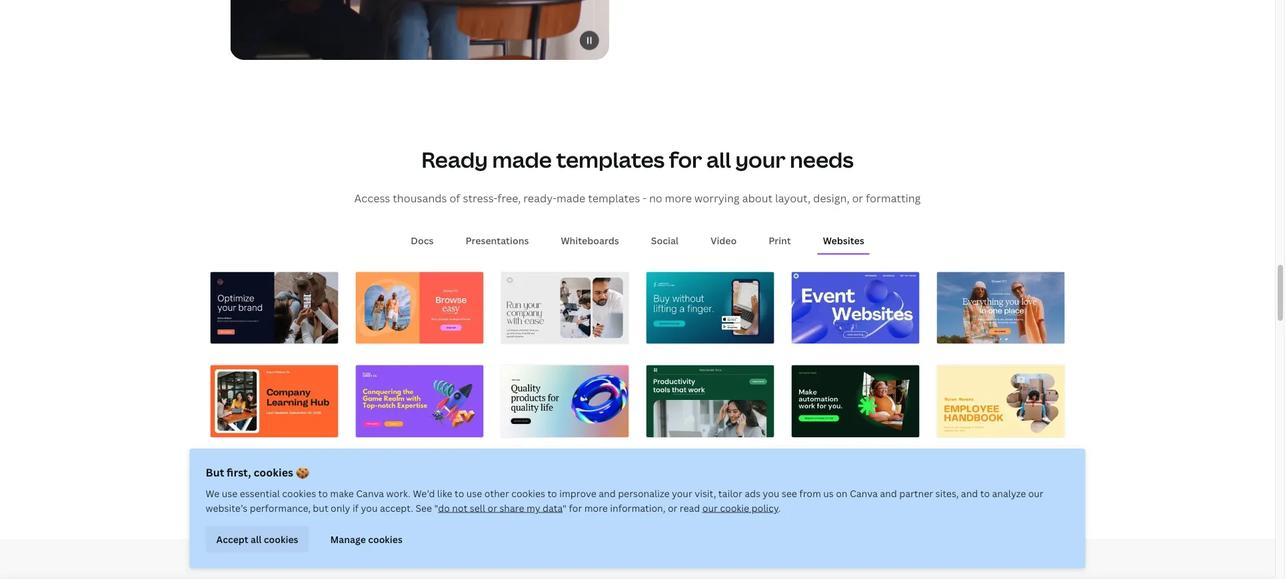 Task type: vqa. For each thing, say whether or not it's contained in the screenshot.
second THE AND from the right
yes



Task type: locate. For each thing, give the bounding box(es) containing it.
0 vertical spatial you
[[763, 488, 780, 500]]

4 to from the left
[[980, 488, 990, 500]]

0 vertical spatial for
[[669, 146, 702, 175]]

our
[[1028, 488, 1044, 500], [702, 502, 718, 515]]

accept all cookies
[[216, 533, 298, 546]]

1 vertical spatial all
[[251, 533, 262, 546]]

1 vertical spatial for
[[569, 502, 582, 515]]

thousands
[[393, 191, 447, 206]]

essential
[[240, 488, 280, 500]]

1 horizontal spatial your
[[736, 146, 786, 175]]

needs
[[790, 146, 854, 175]]

1 horizontal spatial use
[[466, 488, 482, 500]]

your up about at the top right
[[736, 146, 786, 175]]

" right see
[[434, 502, 438, 515]]

3 and from the left
[[961, 488, 978, 500]]

1 horizontal spatial more
[[665, 191, 692, 206]]

1 horizontal spatial made
[[557, 191, 586, 206]]

templates up access thousands of stress-free, ready-made templates - no more worrying about layout, design, or formatting
[[556, 146, 665, 175]]

1 vertical spatial your
[[672, 488, 692, 500]]

cookies down the performance,
[[264, 533, 298, 546]]

0 horizontal spatial use
[[222, 488, 238, 500]]

1 horizontal spatial canva
[[850, 488, 878, 500]]

2 horizontal spatial and
[[961, 488, 978, 500]]

0 horizontal spatial your
[[672, 488, 692, 500]]

made
[[492, 146, 552, 175], [557, 191, 586, 206]]

for up worrying
[[669, 146, 702, 175]]

1 to from the left
[[318, 488, 328, 500]]

sites,
[[936, 488, 959, 500]]

1 " from the left
[[434, 502, 438, 515]]

2 " from the left
[[563, 502, 567, 515]]

use up 'website's'
[[222, 488, 238, 500]]

whiteboards
[[561, 235, 619, 247]]

or right sell
[[488, 502, 497, 515]]

our down visit,
[[702, 502, 718, 515]]

product catalog website in bright red white chic photocentric frames style image
[[356, 273, 484, 345]]

use up sell
[[466, 488, 482, 500]]

cookies up essential
[[254, 466, 293, 480]]

more
[[665, 191, 692, 206], [584, 502, 608, 515]]

personalize
[[618, 488, 670, 500]]

0 horizontal spatial our
[[702, 502, 718, 515]]

canva
[[356, 488, 384, 500], [850, 488, 878, 500]]

templates left -
[[588, 191, 640, 206]]

use
[[222, 488, 238, 500], [466, 488, 482, 500]]

all right 'accept'
[[251, 533, 262, 546]]

you right if
[[361, 502, 378, 515]]

or right design, at the right top of the page
[[852, 191, 863, 206]]

social
[[651, 235, 679, 247]]

and right sites, at the right bottom of the page
[[961, 488, 978, 500]]

or left read
[[668, 502, 678, 515]]

and
[[599, 488, 616, 500], [880, 488, 897, 500], [961, 488, 978, 500]]

1 vertical spatial you
[[361, 502, 378, 515]]

you up policy
[[763, 488, 780, 500]]

we use essential cookies to make canva work. we'd like to use other cookies to improve and personalize your visit, tailor ads you see from us on canva and partner sites, and to analyze our website's performance, but only if you accept. see "
[[206, 488, 1044, 515]]

we'd
[[413, 488, 435, 500]]

-
[[643, 191, 647, 206]]

analyze
[[992, 488, 1026, 500]]

for
[[669, 146, 702, 175], [569, 502, 582, 515]]

1 horizontal spatial and
[[880, 488, 897, 500]]

2 use from the left
[[466, 488, 482, 500]]

you
[[763, 488, 780, 500], [361, 502, 378, 515]]

made up whiteboards
[[557, 191, 586, 206]]

more right no
[[665, 191, 692, 206]]

stress-
[[463, 191, 498, 206]]

tech website in light blue black pink gradients style image
[[501, 366, 629, 438]]

and left partner
[[880, 488, 897, 500]]

partner
[[899, 488, 933, 500]]

more down improve
[[584, 502, 608, 515]]

to up but at the bottom left of the page
[[318, 488, 328, 500]]

0 vertical spatial more
[[665, 191, 692, 206]]

dark blue and orange simple dark consultancy portfolio & resume website image
[[210, 273, 338, 345]]

1 vertical spatial made
[[557, 191, 586, 206]]

data
[[543, 502, 563, 515]]

0 horizontal spatial canva
[[356, 488, 384, 500]]

0 vertical spatial made
[[492, 146, 552, 175]]

1 and from the left
[[599, 488, 616, 500]]

accept.
[[380, 502, 413, 515]]

templates
[[556, 146, 665, 175], [588, 191, 640, 206]]

policy
[[752, 502, 778, 515]]

0 horizontal spatial and
[[599, 488, 616, 500]]

1 vertical spatial templates
[[588, 191, 640, 206]]

make
[[330, 488, 354, 500]]

tech website in dark green neon green gradients style image
[[792, 366, 920, 438]]

" down improve
[[563, 502, 567, 515]]

"
[[434, 502, 438, 515], [563, 502, 567, 515]]

layout,
[[775, 191, 811, 206]]

1 horizontal spatial "
[[563, 502, 567, 515]]

for down improve
[[569, 502, 582, 515]]

0 horizontal spatial all
[[251, 533, 262, 546]]

canva up if
[[356, 488, 384, 500]]

1 horizontal spatial for
[[669, 146, 702, 175]]

cookies down 🍪 on the left
[[282, 488, 316, 500]]

0 vertical spatial all
[[707, 146, 731, 175]]

or
[[852, 191, 863, 206], [488, 502, 497, 515], [668, 502, 678, 515]]

our right the analyze
[[1028, 488, 1044, 500]]

your
[[736, 146, 786, 175], [672, 488, 692, 500]]

cookies
[[254, 466, 293, 480], [282, 488, 316, 500], [511, 488, 545, 500], [264, 533, 298, 546], [368, 533, 403, 546]]

cookies down accept.
[[368, 533, 403, 546]]

all
[[707, 146, 731, 175], [251, 533, 262, 546]]

design,
[[813, 191, 850, 206]]

websites
[[823, 235, 864, 247]]

1 horizontal spatial our
[[1028, 488, 1044, 500]]

1 canva from the left
[[356, 488, 384, 500]]

0 vertical spatial your
[[736, 146, 786, 175]]

to up data
[[548, 488, 557, 500]]

about
[[742, 191, 773, 206]]

first,
[[227, 466, 251, 480]]

from
[[799, 488, 821, 500]]

1 vertical spatial more
[[584, 502, 608, 515]]

to right like
[[455, 488, 464, 500]]

manage cookies button
[[320, 527, 413, 553]]

0 vertical spatial our
[[1028, 488, 1044, 500]]

canva right on
[[850, 488, 878, 500]]

1 vertical spatial our
[[702, 502, 718, 515]]

and up do not sell or share my data " for more information, or read our cookie policy .
[[599, 488, 616, 500]]

made up free,
[[492, 146, 552, 175]]

your up read
[[672, 488, 692, 500]]

docs button
[[406, 228, 439, 254]]

sell
[[470, 502, 485, 515]]

to
[[318, 488, 328, 500], [455, 488, 464, 500], [548, 488, 557, 500], [980, 488, 990, 500]]

other
[[484, 488, 509, 500]]

video
[[711, 235, 737, 247]]

1 horizontal spatial you
[[763, 488, 780, 500]]

employee handbook internal communication website in light yellow orange 2d illustration style image
[[937, 366, 1065, 438]]

manage cookies
[[330, 533, 403, 546]]

ready-
[[523, 191, 557, 206]]

to left the analyze
[[980, 488, 990, 500]]

0 horizontal spatial "
[[434, 502, 438, 515]]

us
[[823, 488, 834, 500]]

ready made templates for all your needs
[[421, 146, 854, 175]]

access thousands of stress-free, ready-made templates - no more worrying about layout, design, or formatting
[[354, 191, 921, 206]]

improve
[[559, 488, 596, 500]]

cookies up my
[[511, 488, 545, 500]]

access
[[354, 191, 390, 206]]

all up worrying
[[707, 146, 731, 175]]



Task type: describe. For each thing, give the bounding box(es) containing it.
like
[[437, 488, 452, 500]]

video button
[[705, 228, 742, 254]]

our inside we use essential cookies to make canva work. we'd like to use other cookies to improve and personalize your visit, tailor ads you see from us on canva and partner sites, and to analyze our website's performance, but only if you accept. see "
[[1028, 488, 1044, 500]]

performance,
[[250, 502, 311, 515]]

only
[[331, 502, 350, 515]]

1 horizontal spatial or
[[668, 502, 678, 515]]

free,
[[498, 191, 521, 206]]

tech website in teal white navy gradients style image
[[646, 273, 774, 345]]

0 horizontal spatial or
[[488, 502, 497, 515]]

whiteboards button
[[556, 228, 625, 254]]

business event website in blue dark blue light blue modern style image
[[792, 273, 920, 345]]

websites button
[[818, 228, 870, 254]]

all inside button
[[251, 533, 262, 546]]

ads
[[745, 488, 761, 500]]

presentations button
[[460, 228, 534, 254]]

b2b business business website in light gray curated editorial style image
[[501, 273, 629, 345]]

0 horizontal spatial you
[[361, 502, 378, 515]]

do
[[438, 502, 450, 515]]

print button
[[763, 228, 796, 254]]

ready
[[421, 146, 488, 175]]

cookies inside button
[[264, 533, 298, 546]]

print
[[769, 235, 791, 247]]

no
[[649, 191, 662, 206]]

but
[[313, 502, 328, 515]]

we
[[206, 488, 220, 500]]

website's
[[206, 502, 247, 515]]

visit,
[[695, 488, 716, 500]]

see
[[782, 488, 797, 500]]

.
[[778, 502, 781, 515]]

share
[[500, 502, 524, 515]]

docs
[[411, 235, 434, 247]]

work.
[[386, 488, 411, 500]]

company website business website in bright purple yellow 3d illustration style image
[[356, 366, 484, 438]]

accept
[[216, 533, 248, 546]]

your inside we use essential cookies to make canva work. we'd like to use other cookies to improve and personalize your visit, tailor ads you see from us on canva and partner sites, and to analyze our website's performance, but only if you accept. see "
[[672, 488, 692, 500]]

2 horizontal spatial or
[[852, 191, 863, 206]]

manage
[[330, 533, 366, 546]]

coming soon website in white orange chic photocentric frames style image
[[937, 273, 1065, 345]]

not
[[452, 502, 468, 515]]

2 and from the left
[[880, 488, 897, 500]]

presentations
[[466, 235, 529, 247]]

tailor
[[719, 488, 742, 500]]

cookies inside button
[[368, 533, 403, 546]]

read
[[680, 502, 700, 515]]

0 horizontal spatial more
[[584, 502, 608, 515]]

formatting
[[866, 191, 921, 206]]

on
[[836, 488, 848, 500]]

0 horizontal spatial for
[[569, 502, 582, 515]]

cookie
[[720, 502, 749, 515]]

of
[[450, 191, 460, 206]]

0 vertical spatial templates
[[556, 146, 665, 175]]

do not sell or share my data " for more information, or read our cookie policy .
[[438, 502, 781, 515]]

" inside we use essential cookies to make canva work. we'd like to use other cookies to improve and personalize your visit, tailor ads you see from us on canva and partner sites, and to analyze our website's performance, but only if you accept. see "
[[434, 502, 438, 515]]

but first, cookies 🍪
[[206, 466, 306, 480]]

learning hub internal communication website in orange and black colorful blocks style image
[[210, 366, 338, 438]]

worrying
[[695, 191, 740, 206]]

1 horizontal spatial all
[[707, 146, 731, 175]]

0 horizontal spatial made
[[492, 146, 552, 175]]

social button
[[646, 228, 684, 254]]

🍪
[[296, 466, 306, 480]]

2 to from the left
[[455, 488, 464, 500]]

if
[[353, 502, 359, 515]]

our cookie policy link
[[702, 502, 778, 515]]

2 canva from the left
[[850, 488, 878, 500]]

information,
[[610, 502, 666, 515]]

my
[[527, 502, 540, 515]]

accept all cookies button
[[206, 527, 309, 553]]

3 to from the left
[[548, 488, 557, 500]]

do not sell or share my data link
[[438, 502, 563, 515]]

tech website in dark green mint green white fresh professional style image
[[646, 366, 774, 438]]

see
[[416, 502, 432, 515]]

but
[[206, 466, 224, 480]]

1 use from the left
[[222, 488, 238, 500]]



